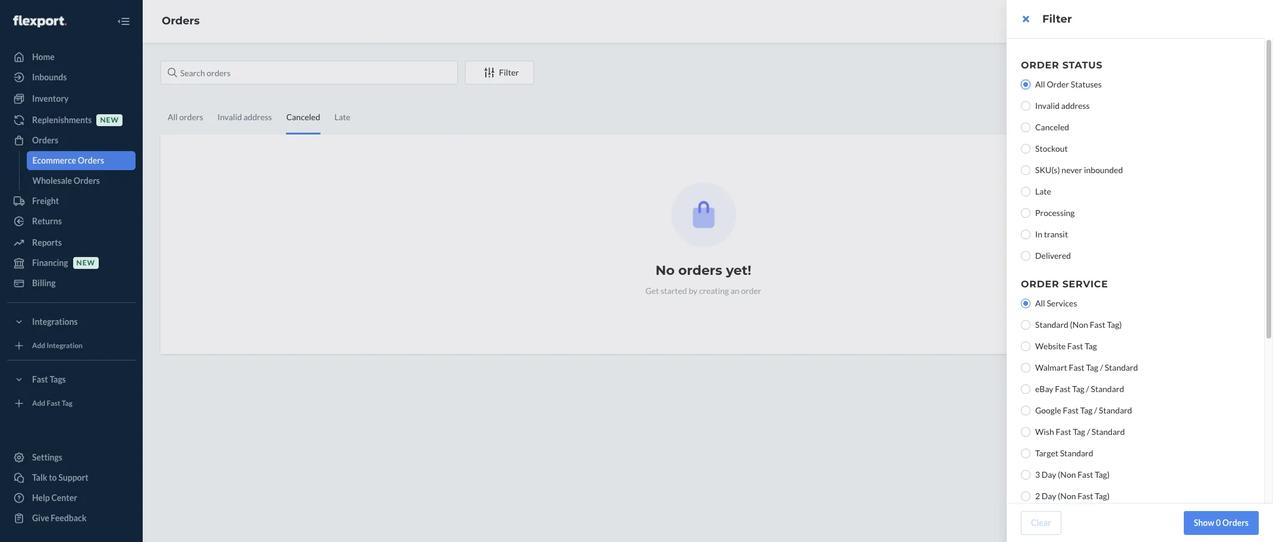 Task type: vqa. For each thing, say whether or not it's contained in the screenshot.
(Non to the middle
yes



Task type: describe. For each thing, give the bounding box(es) containing it.
services
[[1047, 298, 1078, 308]]

in transit
[[1036, 229, 1069, 239]]

invalid
[[1036, 101, 1060, 111]]

tag for wish
[[1074, 427, 1086, 437]]

show 0 orders
[[1195, 518, 1250, 528]]

order status
[[1022, 60, 1103, 71]]

status
[[1063, 60, 1103, 71]]

walmart
[[1036, 362, 1068, 372]]

service
[[1063, 278, 1109, 290]]

filter
[[1043, 12, 1073, 26]]

standard down wish fast tag / standard on the bottom of page
[[1061, 448, 1094, 458]]

wish
[[1036, 427, 1055, 437]]

(non for 3 day (non fast tag)
[[1059, 469, 1077, 480]]

google fast tag / standard
[[1036, 405, 1133, 415]]

all for order service
[[1036, 298, 1046, 308]]

ebay
[[1036, 384, 1054, 394]]

0 vertical spatial (non
[[1071, 320, 1089, 330]]

standard (non fast tag)
[[1036, 320, 1123, 330]]

transit
[[1045, 229, 1069, 239]]

standard for wish fast tag / standard
[[1092, 427, 1126, 437]]

standard for ebay fast tag / standard
[[1092, 384, 1125, 394]]

/ for wish
[[1088, 427, 1091, 437]]

2
[[1036, 491, 1041, 501]]

day for 3
[[1042, 469, 1057, 480]]

all order statuses
[[1036, 79, 1103, 89]]

tag for ebay
[[1073, 384, 1085, 394]]

website fast tag
[[1036, 341, 1098, 351]]

clear button
[[1022, 511, 1062, 535]]

wish fast tag / standard
[[1036, 427, 1126, 437]]

standard for google fast tag / standard
[[1100, 405, 1133, 415]]

tag for google
[[1081, 405, 1093, 415]]

standard for walmart fast tag / standard
[[1105, 362, 1139, 372]]

3 day (non fast tag)
[[1036, 469, 1110, 480]]

1 vertical spatial order
[[1047, 79, 1070, 89]]

canceled
[[1036, 122, 1070, 132]]

fast right ebay on the right bottom of the page
[[1056, 384, 1071, 394]]

tag for website
[[1085, 341, 1098, 351]]

order for service
[[1022, 278, 1060, 290]]

statuses
[[1071, 79, 1103, 89]]

target
[[1036, 448, 1059, 458]]

/ for ebay
[[1087, 384, 1090, 394]]

all for order status
[[1036, 79, 1046, 89]]

tag for walmart
[[1087, 362, 1099, 372]]

fast up ebay fast tag / standard
[[1070, 362, 1085, 372]]

day for 2
[[1042, 491, 1057, 501]]

2 day (non fast tag)
[[1036, 491, 1110, 501]]

(non for 2 day (non fast tag)
[[1059, 491, 1077, 501]]

fast up website fast tag
[[1090, 320, 1106, 330]]

fast down 3 day (non fast tag)
[[1078, 491, 1094, 501]]



Task type: locate. For each thing, give the bounding box(es) containing it.
order for status
[[1022, 60, 1060, 71]]

standard up wish fast tag / standard on the bottom of page
[[1100, 405, 1133, 415]]

website
[[1036, 341, 1067, 351]]

sku(s)
[[1036, 165, 1061, 175]]

0 vertical spatial day
[[1042, 469, 1057, 480]]

google
[[1036, 405, 1062, 415]]

None radio
[[1022, 123, 1031, 132], [1022, 187, 1031, 196], [1022, 208, 1031, 218], [1022, 251, 1031, 261], [1022, 299, 1031, 308], [1022, 427, 1031, 437], [1022, 123, 1031, 132], [1022, 187, 1031, 196], [1022, 208, 1031, 218], [1022, 251, 1031, 261], [1022, 299, 1031, 308], [1022, 427, 1031, 437]]

tag) down service
[[1108, 320, 1123, 330]]

all services
[[1036, 298, 1078, 308]]

tag) up 2 day (non fast tag)
[[1096, 469, 1110, 480]]

/ up wish fast tag / standard on the bottom of page
[[1095, 405, 1098, 415]]

tag up google fast tag / standard
[[1073, 384, 1085, 394]]

standard up website
[[1036, 320, 1069, 330]]

(non down target standard
[[1059, 469, 1077, 480]]

stockout
[[1036, 143, 1068, 154]]

order service
[[1022, 278, 1109, 290]]

1 vertical spatial tag)
[[1096, 469, 1110, 480]]

tag) down 3 day (non fast tag)
[[1096, 491, 1110, 501]]

2 vertical spatial order
[[1022, 278, 1060, 290]]

ebay fast tag / standard
[[1036, 384, 1125, 394]]

walmart fast tag / standard
[[1036, 362, 1139, 372]]

2 vertical spatial (non
[[1059, 491, 1077, 501]]

0 vertical spatial tag)
[[1108, 320, 1123, 330]]

standard down walmart fast tag / standard
[[1092, 384, 1125, 394]]

tag
[[1085, 341, 1098, 351], [1087, 362, 1099, 372], [1073, 384, 1085, 394], [1081, 405, 1093, 415], [1074, 427, 1086, 437]]

2 vertical spatial tag)
[[1096, 491, 1110, 501]]

day right 2
[[1042, 491, 1057, 501]]

day right 3
[[1042, 469, 1057, 480]]

fast right the wish
[[1056, 427, 1072, 437]]

day
[[1042, 469, 1057, 480], [1042, 491, 1057, 501]]

standard
[[1036, 320, 1069, 330], [1105, 362, 1139, 372], [1092, 384, 1125, 394], [1100, 405, 1133, 415], [1092, 427, 1126, 437], [1061, 448, 1094, 458]]

order up all order statuses
[[1022, 60, 1060, 71]]

all up invalid at top
[[1036, 79, 1046, 89]]

late
[[1036, 186, 1052, 196]]

fast down standard (non fast tag)
[[1068, 341, 1084, 351]]

inbounded
[[1085, 165, 1124, 175]]

in
[[1036, 229, 1043, 239]]

tag down google fast tag / standard
[[1074, 427, 1086, 437]]

2 day from the top
[[1042, 491, 1057, 501]]

/
[[1101, 362, 1104, 372], [1087, 384, 1090, 394], [1095, 405, 1098, 415], [1088, 427, 1091, 437]]

all
[[1036, 79, 1046, 89], [1036, 298, 1046, 308]]

(non down 3 day (non fast tag)
[[1059, 491, 1077, 501]]

fast right google
[[1064, 405, 1079, 415]]

invalid address
[[1036, 101, 1090, 111]]

/ down google fast tag / standard
[[1088, 427, 1091, 437]]

/ up ebay fast tag / standard
[[1101, 362, 1104, 372]]

processing
[[1036, 208, 1075, 218]]

all left services
[[1036, 298, 1046, 308]]

order up all services
[[1022, 278, 1060, 290]]

(non up website fast tag
[[1071, 320, 1089, 330]]

order down order status
[[1047, 79, 1070, 89]]

target standard
[[1036, 448, 1094, 458]]

standard down google fast tag / standard
[[1092, 427, 1126, 437]]

1 vertical spatial day
[[1042, 491, 1057, 501]]

show
[[1195, 518, 1215, 528]]

1 day from the top
[[1042, 469, 1057, 480]]

/ for google
[[1095, 405, 1098, 415]]

3
[[1036, 469, 1041, 480]]

1 vertical spatial (non
[[1059, 469, 1077, 480]]

/ for walmart
[[1101, 362, 1104, 372]]

tag) for 2 day (non fast tag)
[[1096, 491, 1110, 501]]

tag) for 3 day (non fast tag)
[[1096, 469, 1110, 480]]

tag)
[[1108, 320, 1123, 330], [1096, 469, 1110, 480], [1096, 491, 1110, 501]]

never
[[1062, 165, 1083, 175]]

fast up 2 day (non fast tag)
[[1078, 469, 1094, 480]]

sku(s) never inbounded
[[1036, 165, 1124, 175]]

tag up ebay fast tag / standard
[[1087, 362, 1099, 372]]

0 vertical spatial order
[[1022, 60, 1060, 71]]

close image
[[1023, 14, 1030, 24]]

0
[[1217, 518, 1222, 528]]

standard up ebay fast tag / standard
[[1105, 362, 1139, 372]]

2 all from the top
[[1036, 298, 1046, 308]]

show 0 orders button
[[1184, 511, 1260, 535]]

fast
[[1090, 320, 1106, 330], [1068, 341, 1084, 351], [1070, 362, 1085, 372], [1056, 384, 1071, 394], [1064, 405, 1079, 415], [1056, 427, 1072, 437], [1078, 469, 1094, 480], [1078, 491, 1094, 501]]

0 vertical spatial all
[[1036, 79, 1046, 89]]

order
[[1022, 60, 1060, 71], [1047, 79, 1070, 89], [1022, 278, 1060, 290]]

orders
[[1223, 518, 1250, 528]]

delivered
[[1036, 250, 1072, 261]]

address
[[1062, 101, 1090, 111]]

1 all from the top
[[1036, 79, 1046, 89]]

clear
[[1032, 518, 1052, 528]]

tag up wish fast tag / standard on the bottom of page
[[1081, 405, 1093, 415]]

tag up walmart fast tag / standard
[[1085, 341, 1098, 351]]

/ down walmart fast tag / standard
[[1087, 384, 1090, 394]]

(non
[[1071, 320, 1089, 330], [1059, 469, 1077, 480], [1059, 491, 1077, 501]]

None radio
[[1022, 80, 1031, 89], [1022, 101, 1031, 111], [1022, 144, 1031, 154], [1022, 165, 1031, 175], [1022, 230, 1031, 239], [1022, 320, 1031, 330], [1022, 342, 1031, 351], [1022, 363, 1031, 372], [1022, 384, 1031, 394], [1022, 406, 1031, 415], [1022, 449, 1031, 458], [1022, 470, 1031, 480], [1022, 491, 1031, 501], [1022, 80, 1031, 89], [1022, 101, 1031, 111], [1022, 144, 1031, 154], [1022, 165, 1031, 175], [1022, 230, 1031, 239], [1022, 320, 1031, 330], [1022, 342, 1031, 351], [1022, 363, 1031, 372], [1022, 384, 1031, 394], [1022, 406, 1031, 415], [1022, 449, 1031, 458], [1022, 470, 1031, 480], [1022, 491, 1031, 501]]

1 vertical spatial all
[[1036, 298, 1046, 308]]



